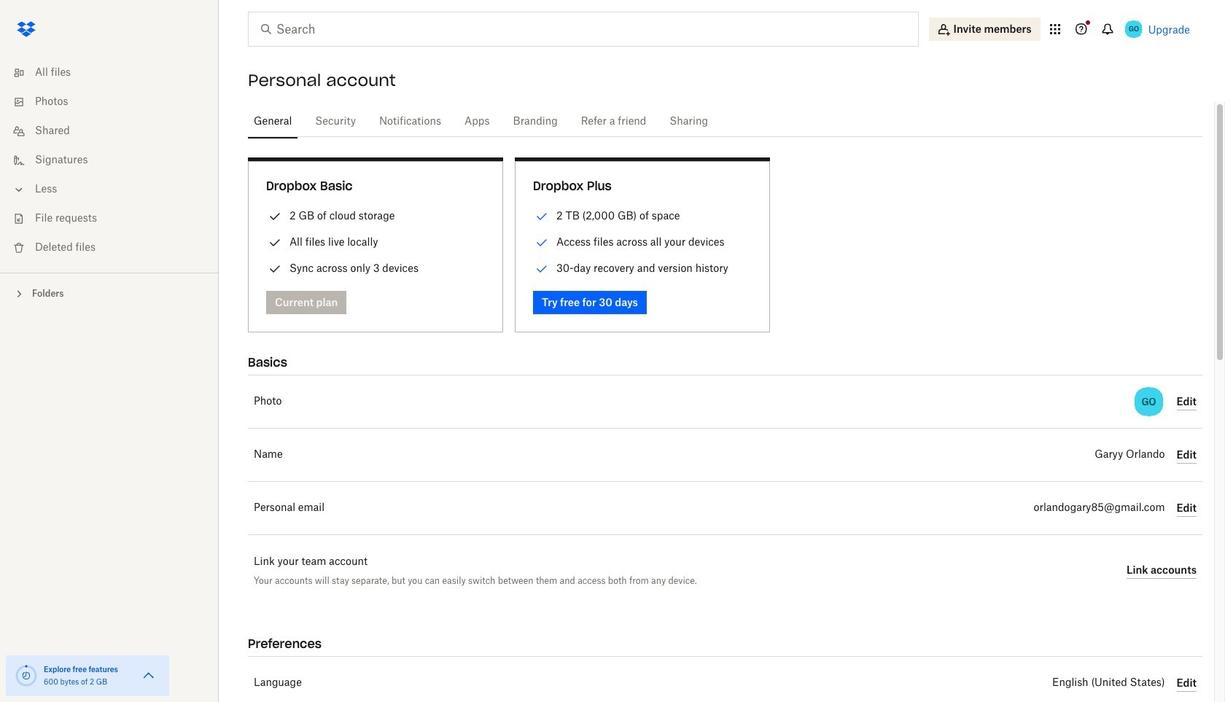 Task type: describe. For each thing, give the bounding box(es) containing it.
recommended image
[[533, 234, 551, 252]]

quota usage image
[[15, 665, 38, 688]]

2 recommended image from the top
[[533, 260, 551, 278]]

less image
[[12, 182, 26, 197]]

dropbox image
[[12, 15, 41, 44]]



Task type: locate. For each thing, give the bounding box(es) containing it.
quota usage progress bar
[[15, 665, 38, 688]]

1 recommended image from the top
[[533, 208, 551, 225]]

recommended image
[[533, 208, 551, 225], [533, 260, 551, 278]]

recommended image up recommended image
[[533, 208, 551, 225]]

0 vertical spatial recommended image
[[533, 208, 551, 225]]

list
[[0, 50, 219, 273]]

tab list
[[248, 102, 1203, 139]]

1 vertical spatial recommended image
[[533, 260, 551, 278]]

recommended image down recommended image
[[533, 260, 551, 278]]

Search text field
[[276, 20, 889, 38]]



